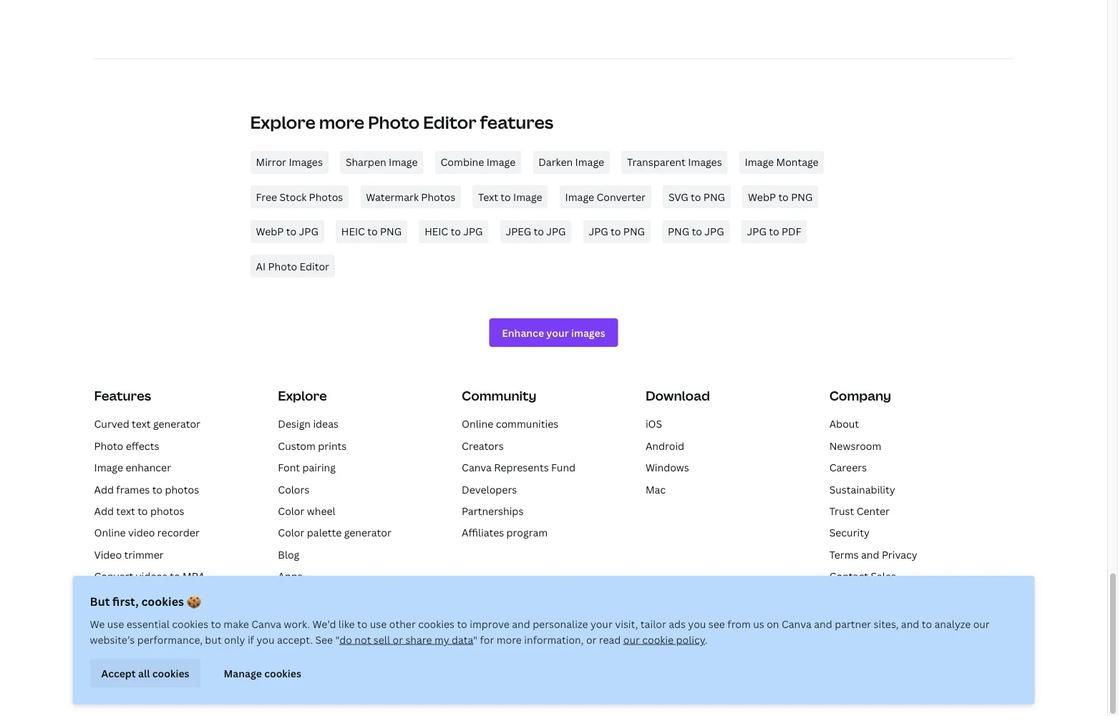 Task type: describe. For each thing, give the bounding box(es) containing it.
do not sell or share my data " for more information, or read our cookie policy .
[[340, 633, 708, 647]]

but first, cookies 🍪
[[90, 594, 198, 610]]

free
[[256, 190, 277, 204]]

sustainability link
[[830, 483, 896, 496]]

mac
[[646, 483, 666, 496]]

but
[[90, 594, 110, 610]]

from
[[728, 618, 751, 631]]

2 use from the left
[[370, 618, 387, 631]]

webp to jpg link
[[250, 220, 324, 243]]

stock
[[280, 190, 307, 204]]

to up "but"
[[211, 618, 221, 631]]

and up 'do not sell or share my data " for more information, or read our cookie policy .'
[[512, 618, 530, 631]]

jpg to png
[[589, 225, 645, 238]]

font pairing link
[[278, 461, 336, 475]]

png for svg to png
[[704, 190, 725, 204]]

heic for heic to jpg
[[425, 225, 448, 238]]

colors link
[[278, 483, 310, 496]]

and left 'partner'
[[814, 618, 833, 631]]

sharpen
[[346, 155, 386, 169]]

0 horizontal spatial canva
[[252, 618, 282, 631]]

developers link
[[462, 483, 517, 496]]

design
[[278, 418, 311, 431]]

see more features link
[[94, 592, 182, 605]]

convert videos to mp4 link
[[94, 570, 204, 584]]

contact
[[830, 570, 869, 584]]

photo inside ai photo editor link
[[268, 259, 297, 273]]

work.
[[284, 618, 310, 631]]

2 " from the left
[[473, 633, 478, 647]]

png for webp to png
[[791, 190, 813, 204]]

color palette generator
[[278, 526, 392, 540]]

creators
[[462, 439, 504, 453]]

4 jpg from the left
[[589, 225, 609, 238]]

image up watermark photos
[[389, 155, 418, 169]]

to down watermark
[[368, 225, 378, 238]]

sharpen image link
[[340, 151, 424, 174]]

custom
[[278, 439, 316, 453]]

watermark photos
[[366, 190, 456, 204]]

1 horizontal spatial features
[[480, 111, 554, 134]]

color for color palette generator
[[278, 526, 305, 540]]

careers
[[830, 461, 867, 475]]

contact sales
[[830, 570, 897, 584]]

affiliates program link
[[462, 526, 548, 540]]

custom prints
[[278, 439, 347, 453]]

download
[[646, 388, 710, 405]]

converter
[[597, 190, 646, 204]]

explore for explore more photo editor features
[[250, 111, 316, 134]]

image left montage
[[745, 155, 774, 169]]

improve
[[470, 618, 510, 631]]

to up data at the bottom of the page
[[457, 618, 467, 631]]

heic to png
[[341, 225, 402, 238]]

.
[[705, 633, 708, 647]]

1 vertical spatial editor
[[300, 259, 329, 273]]

ads
[[669, 618, 686, 631]]

only
[[224, 633, 245, 647]]

read
[[599, 633, 621, 647]]

image enhancer link
[[94, 461, 171, 475]]

add for add text to photos
[[94, 505, 114, 518]]

canva represents fund
[[462, 461, 576, 475]]

png for heic to png
[[380, 225, 402, 238]]

design ideas
[[278, 418, 339, 431]]

0 vertical spatial you
[[688, 618, 706, 631]]

colors
[[278, 483, 310, 496]]

affiliates
[[462, 526, 504, 540]]

communities
[[496, 418, 559, 431]]

effects
[[126, 439, 159, 453]]

video
[[94, 548, 122, 562]]

see inside we use essential cookies to make canva work. we'd like to use other cookies to improve and personalize your visit, tailor ads you see from us on canva and partner sites, and to analyze our website's performance, but only if you accept. see "
[[315, 633, 333, 647]]

ai
[[256, 259, 266, 273]]

sales
[[871, 570, 897, 584]]

image up jpeg to jpg
[[514, 190, 543, 204]]

photo effects
[[94, 439, 159, 453]]

images for mirror images
[[289, 155, 323, 169]]

curved text generator link
[[94, 418, 201, 431]]

darken image
[[539, 155, 604, 169]]

to down converter
[[611, 225, 621, 238]]

image inside "link"
[[487, 155, 516, 169]]

add frames to photos
[[94, 483, 199, 496]]

add frames to photos link
[[94, 483, 199, 496]]

to right the jpeg
[[534, 225, 544, 238]]

information,
[[524, 633, 584, 647]]

heic to jpg
[[425, 225, 483, 238]]

apps link
[[278, 570, 303, 584]]

text for add
[[116, 505, 135, 518]]

more for explore
[[319, 111, 365, 134]]

trust center
[[830, 505, 890, 518]]

our inside we use essential cookies to make canva work. we'd like to use other cookies to improve and personalize your visit, tailor ads you see from us on canva and partner sites, and to analyze our website's performance, but only if you accept. see "
[[974, 618, 990, 631]]

to right text
[[501, 190, 511, 204]]

frames
[[116, 483, 150, 496]]

combine image link
[[435, 151, 522, 174]]

transparent images
[[627, 155, 722, 169]]

terms and privacy link
[[830, 548, 918, 562]]

partner
[[835, 618, 872, 631]]

transparent images link
[[622, 151, 728, 174]]

online communities
[[462, 418, 559, 431]]

trust
[[830, 505, 855, 518]]

to left mp4
[[170, 570, 180, 584]]

cookies inside accept all cookies button
[[152, 667, 189, 681]]

wheel
[[307, 505, 336, 518]]

to up ai photo editor
[[286, 225, 297, 238]]

developers
[[462, 483, 517, 496]]

to down enhancer
[[152, 483, 163, 496]]

combine image
[[441, 155, 516, 169]]

sites,
[[874, 618, 899, 631]]

darken image link
[[533, 151, 610, 174]]

fund
[[551, 461, 576, 475]]

online video recorder link
[[94, 526, 200, 540]]

online for online video recorder
[[94, 526, 126, 540]]

explore more photo editor features
[[250, 111, 554, 134]]

if
[[248, 633, 254, 647]]

2 photos from the left
[[421, 190, 456, 204]]

we
[[90, 618, 105, 631]]

jpeg to jpg link
[[500, 220, 572, 243]]

jpg to png link
[[583, 220, 651, 243]]

policy
[[676, 633, 705, 647]]

your
[[591, 618, 613, 631]]

to down watermark photos link
[[451, 225, 461, 238]]

1 or from the left
[[393, 633, 403, 647]]

my
[[435, 633, 449, 647]]

video
[[128, 526, 155, 540]]

png for jpg to png
[[624, 225, 645, 238]]

first,
[[113, 594, 139, 610]]

png to jpg
[[668, 225, 724, 238]]

webp for webp to png
[[748, 190, 776, 204]]

1 horizontal spatial canva
[[462, 461, 492, 475]]

more for see
[[114, 592, 140, 605]]

2 vertical spatial photo
[[94, 439, 123, 453]]

enhancer
[[126, 461, 171, 475]]



Task type: locate. For each thing, give the bounding box(es) containing it.
0 horizontal spatial heic
[[341, 225, 365, 238]]

use up website's
[[107, 618, 124, 631]]

0 vertical spatial see
[[94, 592, 112, 605]]

1 horizontal spatial online
[[462, 418, 494, 431]]

1 vertical spatial photos
[[150, 505, 184, 518]]

to down image montage link at the top
[[779, 190, 789, 204]]

1 images from the left
[[289, 155, 323, 169]]

jpg for heic to jpg
[[464, 225, 483, 238]]

2 heic from the left
[[425, 225, 448, 238]]

png to jpg link
[[662, 220, 730, 243]]

privacy
[[882, 548, 918, 562]]

webp for webp to jpg
[[256, 225, 284, 238]]

manage cookies
[[224, 667, 301, 681]]

0 vertical spatial features
[[480, 111, 554, 134]]

1 horizontal spatial or
[[586, 633, 597, 647]]

1 " from the left
[[336, 633, 340, 647]]

make
[[224, 618, 249, 631]]

image montage
[[745, 155, 819, 169]]

add left frames
[[94, 483, 114, 496]]

jpg down svg to png link
[[705, 225, 724, 238]]

jpg for jpeg to jpg
[[547, 225, 566, 238]]

images right mirror
[[289, 155, 323, 169]]

recorder
[[157, 526, 200, 540]]

0 horizontal spatial photo
[[94, 439, 123, 453]]

heic inside heic to jpg link
[[425, 225, 448, 238]]

windows link
[[646, 461, 690, 475]]

1 jpg from the left
[[299, 225, 319, 238]]

0 vertical spatial online
[[462, 418, 494, 431]]

color down colors link
[[278, 505, 305, 518]]

mac link
[[646, 483, 666, 496]]

1 horizontal spatial see
[[315, 633, 333, 647]]

photos for add text to photos
[[150, 505, 184, 518]]

pairing
[[303, 461, 336, 475]]

cookies up 'essential'
[[141, 594, 184, 610]]

0 horizontal spatial more
[[114, 592, 140, 605]]

0 vertical spatial our
[[974, 618, 990, 631]]

2 horizontal spatial more
[[497, 633, 522, 647]]

1 vertical spatial webp
[[256, 225, 284, 238]]

webp to jpg
[[256, 225, 319, 238]]

canva up if
[[252, 618, 282, 631]]

1 photos from the left
[[309, 190, 343, 204]]

analyze
[[935, 618, 971, 631]]

manage
[[224, 667, 262, 681]]

photo right ai
[[268, 259, 297, 273]]

program
[[507, 526, 548, 540]]

color up blog link
[[278, 526, 305, 540]]

images for transparent images
[[688, 155, 722, 169]]

other
[[389, 618, 416, 631]]

jpg right the jpeg
[[547, 225, 566, 238]]

mirror images
[[256, 155, 323, 169]]

montage
[[777, 155, 819, 169]]

1 vertical spatial more
[[114, 592, 140, 605]]

windows
[[646, 461, 690, 475]]

palette
[[307, 526, 342, 540]]

online video recorder
[[94, 526, 200, 540]]

ios link
[[646, 418, 663, 431]]

but
[[205, 633, 222, 647]]

add for add frames to photos
[[94, 483, 114, 496]]

and up the contact sales
[[861, 548, 880, 562]]

webp up jpg to pdf
[[748, 190, 776, 204]]

5 jpg from the left
[[705, 225, 724, 238]]

editor down webp to jpg link at the top of page
[[300, 259, 329, 273]]

jpg left pdf
[[747, 225, 767, 238]]

see down we'd
[[315, 633, 333, 647]]

image right darken
[[575, 155, 604, 169]]

our right analyze
[[974, 618, 990, 631]]

image
[[389, 155, 418, 169], [487, 155, 516, 169], [575, 155, 604, 169], [745, 155, 774, 169], [514, 190, 543, 204], [565, 190, 594, 204], [94, 461, 123, 475]]

1 horizontal spatial heic
[[425, 225, 448, 238]]

ios
[[646, 418, 663, 431]]

0 vertical spatial photos
[[165, 483, 199, 496]]

watermark
[[366, 190, 419, 204]]

" left for
[[473, 633, 478, 647]]

our
[[974, 618, 990, 631], [624, 633, 640, 647]]

jpg to pdf link
[[742, 220, 808, 243]]

2 horizontal spatial canva
[[782, 618, 812, 631]]

image down photo effects link
[[94, 461, 123, 475]]

generator for color palette generator
[[344, 526, 392, 540]]

explore for explore
[[278, 388, 327, 405]]

2 or from the left
[[586, 633, 597, 647]]

0 horizontal spatial see
[[94, 592, 112, 605]]

cookies up my
[[418, 618, 455, 631]]

1 horizontal spatial use
[[370, 618, 387, 631]]

png down "svg"
[[668, 225, 690, 238]]

text for curved
[[132, 418, 151, 431]]

image up text to image
[[487, 155, 516, 169]]

heic to jpg link
[[419, 220, 489, 243]]

0 horizontal spatial photos
[[309, 190, 343, 204]]

1 color from the top
[[278, 505, 305, 518]]

cookies down accept.
[[264, 667, 301, 681]]

1 horizontal spatial our
[[974, 618, 990, 631]]

cookies down 🍪
[[172, 618, 208, 631]]

blog
[[278, 548, 300, 562]]

terms
[[830, 548, 859, 562]]

2 color from the top
[[278, 526, 305, 540]]

jpg for webp to jpg
[[299, 225, 319, 238]]

generator up effects
[[153, 418, 201, 431]]

png down converter
[[624, 225, 645, 238]]

on
[[767, 618, 780, 631]]

text up effects
[[132, 418, 151, 431]]

jpg down 'free stock photos' link
[[299, 225, 319, 238]]

1 horizontal spatial photo
[[268, 259, 297, 273]]

0 horizontal spatial features
[[142, 592, 182, 605]]

image down darken image link at the top
[[565, 190, 594, 204]]

to left analyze
[[922, 618, 932, 631]]

like
[[339, 618, 355, 631]]

0 vertical spatial webp
[[748, 190, 776, 204]]

partnerships
[[462, 505, 524, 518]]

canva right on
[[782, 618, 812, 631]]

text
[[132, 418, 151, 431], [116, 505, 135, 518]]

2 jpg from the left
[[464, 225, 483, 238]]

explore
[[250, 111, 316, 134], [278, 388, 327, 405]]

1 vertical spatial you
[[257, 633, 275, 647]]

svg to png link
[[663, 185, 731, 209]]

0 vertical spatial explore
[[250, 111, 316, 134]]

to right "svg"
[[691, 190, 701, 204]]

0 vertical spatial text
[[132, 418, 151, 431]]

jpg for png to jpg
[[705, 225, 724, 238]]

1 use from the left
[[107, 618, 124, 631]]

1 vertical spatial photo
[[268, 259, 297, 273]]

0 horizontal spatial you
[[257, 633, 275, 647]]

1 vertical spatial explore
[[278, 388, 327, 405]]

sell
[[374, 633, 390, 647]]

add
[[94, 483, 114, 496], [94, 505, 114, 518]]

cookies inside manage cookies button
[[264, 667, 301, 681]]

1 horizontal spatial webp
[[748, 190, 776, 204]]

explore up mirror images in the left top of the page
[[250, 111, 316, 134]]

darken
[[539, 155, 573, 169]]

jpg
[[299, 225, 319, 238], [464, 225, 483, 238], [547, 225, 566, 238], [589, 225, 609, 238], [705, 225, 724, 238], [747, 225, 767, 238]]

1 horizontal spatial you
[[688, 618, 706, 631]]

0 horizontal spatial our
[[624, 633, 640, 647]]

1 horizontal spatial generator
[[344, 526, 392, 540]]

generator for curved text generator
[[153, 418, 201, 431]]

0 horizontal spatial online
[[94, 526, 126, 540]]

1 vertical spatial text
[[116, 505, 135, 518]]

png
[[704, 190, 725, 204], [791, 190, 813, 204], [380, 225, 402, 238], [624, 225, 645, 238], [668, 225, 690, 238]]

not
[[355, 633, 371, 647]]

ideas
[[313, 418, 339, 431]]

image enhancer
[[94, 461, 171, 475]]

2 add from the top
[[94, 505, 114, 518]]

1 vertical spatial color
[[278, 526, 305, 540]]

you right if
[[257, 633, 275, 647]]

online up creators link
[[462, 418, 494, 431]]

creators link
[[462, 439, 504, 453]]

0 vertical spatial photo
[[368, 111, 420, 134]]

you up policy
[[688, 618, 706, 631]]

" down like
[[336, 633, 340, 647]]

1 horizontal spatial more
[[319, 111, 365, 134]]

color for color wheel
[[278, 505, 305, 518]]

add up the video
[[94, 505, 114, 518]]

0 horizontal spatial "
[[336, 633, 340, 647]]

trimmer
[[124, 548, 164, 562]]

heic down 'free stock photos' link
[[341, 225, 365, 238]]

1 horizontal spatial photos
[[421, 190, 456, 204]]

cookies
[[141, 594, 184, 610], [172, 618, 208, 631], [418, 618, 455, 631], [152, 667, 189, 681], [264, 667, 301, 681]]

2 vertical spatial more
[[497, 633, 522, 647]]

photos for add frames to photos
[[165, 483, 199, 496]]

png down watermark
[[380, 225, 402, 238]]

our down visit, at the right
[[624, 633, 640, 647]]

photos up heic to jpg
[[421, 190, 456, 204]]

png down montage
[[791, 190, 813, 204]]

cookie
[[643, 633, 674, 647]]

see left first,
[[94, 592, 112, 605]]

for
[[480, 633, 494, 647]]

security link
[[830, 526, 870, 540]]

0 vertical spatial add
[[94, 483, 114, 496]]

0 horizontal spatial images
[[289, 155, 323, 169]]

heic down watermark photos link
[[425, 225, 448, 238]]

1 vertical spatial add
[[94, 505, 114, 518]]

canva down creators
[[462, 461, 492, 475]]

1 vertical spatial features
[[142, 592, 182, 605]]

photos right "stock"
[[309, 190, 343, 204]]

more down convert
[[114, 592, 140, 605]]

png right "svg"
[[704, 190, 725, 204]]

about link
[[830, 418, 859, 431]]

0 vertical spatial editor
[[423, 111, 477, 134]]

1 vertical spatial generator
[[344, 526, 392, 540]]

online for online communities
[[462, 418, 494, 431]]

sharpen image
[[346, 155, 418, 169]]

to up video
[[138, 505, 148, 518]]

heic to png link
[[336, 220, 408, 243]]

jpg down text
[[464, 225, 483, 238]]

editor up combine
[[423, 111, 477, 134]]

mp4
[[183, 570, 204, 584]]

to down svg to png link
[[692, 225, 702, 238]]

0 vertical spatial more
[[319, 111, 365, 134]]

features
[[94, 388, 151, 405]]

image converter link
[[560, 185, 652, 209]]

see more features
[[94, 592, 182, 605]]

us
[[754, 618, 765, 631]]

and right sites, at the right bottom of page
[[901, 618, 920, 631]]

1 horizontal spatial "
[[473, 633, 478, 647]]

photos up recorder
[[150, 505, 184, 518]]

1 horizontal spatial images
[[688, 155, 722, 169]]

1 horizontal spatial editor
[[423, 111, 477, 134]]

heic inside heic to png link
[[341, 225, 365, 238]]

0 horizontal spatial generator
[[153, 418, 201, 431]]

curved
[[94, 418, 129, 431]]

images up svg to png
[[688, 155, 722, 169]]

photo down curved
[[94, 439, 123, 453]]

" inside we use essential cookies to make canva work. we'd like to use other cookies to improve and personalize your visit, tailor ads you see from us on canva and partner sites, and to analyze our website's performance, but only if you accept. see "
[[336, 633, 340, 647]]

explore up design ideas
[[278, 388, 327, 405]]

cookies right all
[[152, 667, 189, 681]]

2 images from the left
[[688, 155, 722, 169]]

0 horizontal spatial editor
[[300, 259, 329, 273]]

features down videos
[[142, 592, 182, 605]]

2 horizontal spatial photo
[[368, 111, 420, 134]]

1 vertical spatial our
[[624, 633, 640, 647]]

0 vertical spatial color
[[278, 505, 305, 518]]

or right sell
[[393, 633, 403, 647]]

personalize
[[533, 618, 588, 631]]

3 jpg from the left
[[547, 225, 566, 238]]

jpg down image converter link
[[589, 225, 609, 238]]

all
[[138, 667, 150, 681]]

online communities link
[[462, 418, 559, 431]]

1 heic from the left
[[341, 225, 365, 238]]

0 vertical spatial generator
[[153, 418, 201, 431]]

generator
[[153, 418, 201, 431], [344, 526, 392, 540]]

about
[[830, 418, 859, 431]]

to left pdf
[[769, 225, 780, 238]]

6 jpg from the left
[[747, 225, 767, 238]]

webp down free
[[256, 225, 284, 238]]

1 add from the top
[[94, 483, 114, 496]]

apps
[[278, 570, 303, 584]]

or left read
[[586, 633, 597, 647]]

generator right palette
[[344, 526, 392, 540]]

0 horizontal spatial or
[[393, 633, 403, 647]]

0 horizontal spatial use
[[107, 618, 124, 631]]

heic for heic to png
[[341, 225, 365, 238]]

use up sell
[[370, 618, 387, 631]]

online up the video
[[94, 526, 126, 540]]

data
[[452, 633, 473, 647]]

do
[[340, 633, 352, 647]]

security
[[830, 526, 870, 540]]

1 vertical spatial online
[[94, 526, 126, 540]]

see
[[94, 592, 112, 605], [315, 633, 333, 647]]

accept all cookies
[[101, 667, 189, 681]]

more up sharpen
[[319, 111, 365, 134]]

webp to png link
[[743, 185, 819, 209]]

photos down enhancer
[[165, 483, 199, 496]]

text down frames
[[116, 505, 135, 518]]

convert videos to mp4
[[94, 570, 204, 584]]

webp to png
[[748, 190, 813, 204]]

text
[[478, 190, 498, 204]]

0 horizontal spatial webp
[[256, 225, 284, 238]]

more right for
[[497, 633, 522, 647]]

features up combine image
[[480, 111, 554, 134]]

to right like
[[357, 618, 368, 631]]

photo up sharpen image
[[368, 111, 420, 134]]

contact sales link
[[830, 570, 897, 584]]

affiliates program
[[462, 526, 548, 540]]

1 vertical spatial see
[[315, 633, 333, 647]]



Task type: vqa. For each thing, say whether or not it's contained in the screenshot.
Color palette generator
yes



